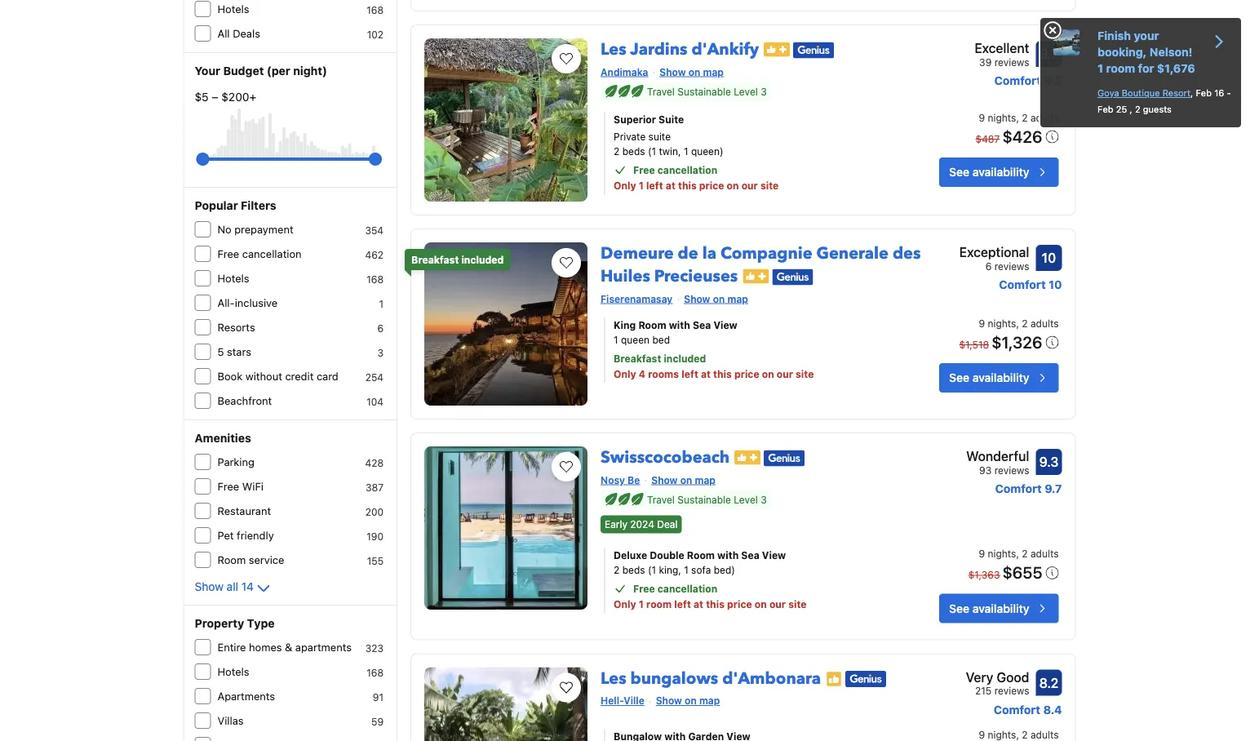 Task type: vqa. For each thing, say whether or not it's contained in the screenshot.


Task type: locate. For each thing, give the bounding box(es) containing it.
$5
[[195, 90, 209, 104]]

2 level from the top
[[734, 494, 758, 505]]

0 vertical spatial see availability
[[950, 165, 1030, 179]]

this property is part of our preferred plus program. it's committed to providing outstanding service and excellent value. it'll pay us a higher commission if you make a booking. image
[[764, 42, 790, 57], [764, 42, 790, 57], [743, 269, 769, 284], [743, 269, 769, 284], [735, 450, 761, 465], [735, 450, 761, 465]]

deluxe double room with sea view link
[[614, 548, 890, 563]]

3 up deluxe double room with sea view link
[[761, 494, 767, 505]]

site
[[761, 180, 779, 191], [796, 368, 814, 380], [789, 599, 807, 610]]

scored 8.2 element
[[1037, 670, 1063, 696]]

4
[[639, 368, 646, 380]]

on
[[689, 66, 701, 78], [727, 180, 739, 191], [713, 293, 725, 305], [762, 368, 775, 380], [681, 474, 693, 486], [755, 599, 767, 610], [685, 695, 697, 707]]

all
[[218, 27, 230, 40]]

14
[[242, 580, 254, 594]]

finish
[[1098, 29, 1132, 42]]

only 1 room left at this price on our site
[[614, 599, 807, 610]]

1 horizontal spatial included
[[664, 353, 707, 365]]

1 horizontal spatial room
[[1107, 62, 1136, 75]]

1 reviews from the top
[[995, 56, 1030, 68]]

breakfast right 462
[[412, 254, 459, 265]]

9 nights , 2 adults
[[979, 112, 1059, 123], [979, 318, 1059, 329], [979, 548, 1059, 560], [979, 729, 1059, 741]]

show on map down swisscocobeach
[[652, 474, 716, 486]]

3 reviews from the top
[[995, 465, 1030, 476]]

this
[[678, 180, 697, 191], [714, 368, 732, 380], [706, 599, 725, 610]]

reviews for swisscocobeach
[[995, 465, 1030, 476]]

parking
[[218, 456, 255, 468]]

nights for $426
[[988, 112, 1017, 123]]

1 horizontal spatial view
[[763, 550, 786, 561]]

1 vertical spatial site
[[796, 368, 814, 380]]

hotels up all deals
[[218, 3, 249, 15]]

only for $655
[[614, 599, 637, 610]]

$1,363
[[969, 569, 1001, 581]]

see availability link for les jardins d'ankify
[[940, 158, 1059, 187]]

2 travel from the top
[[648, 494, 675, 505]]

twin,
[[659, 146, 682, 157]]

hell-ville
[[601, 695, 645, 707]]

room inside king room with sea view 1 queen bed breakfast included only 4 rooms left at this price on our site
[[639, 319, 667, 331]]

comfort down scored 10 element
[[1000, 278, 1046, 292]]

10 down scored 10 element
[[1049, 278, 1063, 292]]

nights down the comfort 8.4
[[988, 729, 1017, 741]]

show for jardins
[[660, 66, 686, 78]]

2 inside private suite 2 beds (1 twin, 1 queen)
[[614, 146, 620, 157]]

2 down the comfort 8.4
[[1023, 729, 1028, 741]]

9 for $1,326
[[979, 318, 986, 329]]

all deals
[[218, 27, 260, 40]]

1 see from the top
[[950, 165, 970, 179]]

sustainable up deal
[[678, 494, 732, 505]]

cancellation up only 1 left at this price on our site
[[658, 164, 718, 176]]

show down precieuses
[[684, 293, 711, 305]]

level up superior suite link
[[734, 86, 758, 97]]

see availability
[[950, 165, 1030, 179], [950, 371, 1030, 385], [950, 602, 1030, 615]]

1 right twin, on the right top
[[684, 146, 689, 157]]

our down superior suite link
[[742, 180, 758, 191]]

1 down 2 beds (1 king, 1 sofa bed)
[[639, 599, 644, 610]]

1 vertical spatial see
[[950, 371, 970, 385]]

reviews inside exceptional 6 reviews
[[995, 260, 1030, 272]]

168 down '323'
[[367, 667, 384, 679]]

comfort down excellent 39 reviews
[[995, 74, 1042, 87]]

1 vertical spatial with
[[718, 550, 739, 561]]

0 vertical spatial included
[[462, 254, 504, 265]]

, inside feb 16 - feb 25  ,
[[1130, 104, 1133, 115]]

0 vertical spatial 6
[[986, 260, 992, 272]]

2 reviews from the top
[[995, 260, 1030, 272]]

nosy
[[601, 474, 625, 486]]

3 9 from the top
[[979, 548, 986, 560]]

1 168 from the top
[[367, 4, 384, 16]]

les jardins d'ankify image
[[425, 38, 588, 202]]

site up compagnie in the top of the page
[[761, 180, 779, 191]]

adults up $1,326
[[1031, 318, 1059, 329]]

1 nights from the top
[[988, 112, 1017, 123]]

1 vertical spatial only
[[614, 368, 637, 380]]

show on map down les jardins d'ankify
[[660, 66, 724, 78]]

0 vertical spatial feb
[[1197, 88, 1213, 98]]

room
[[639, 319, 667, 331], [687, 550, 715, 561], [218, 554, 246, 566]]

1 travel sustainable level 3 from the top
[[648, 86, 767, 97]]

1 vertical spatial sustainable
[[678, 494, 732, 505]]

map down les bungalows d'ambonara
[[700, 695, 720, 707]]

2 hotels from the top
[[218, 272, 249, 285]]

cancellation down prepayment
[[242, 248, 302, 260]]

beds down private
[[623, 146, 646, 157]]

1 les from the top
[[601, 38, 627, 61]]

price down bed)
[[728, 599, 753, 610]]

with
[[669, 319, 691, 331], [718, 550, 739, 561]]

2 guests
[[1136, 104, 1172, 115]]

see availability down the $487
[[950, 165, 1030, 179]]

show down les jardins d'ankify
[[660, 66, 686, 78]]

8.2
[[1040, 675, 1059, 691]]

1 vertical spatial 6
[[378, 323, 384, 334]]

early
[[605, 519, 628, 530]]

site inside king room with sea view 1 queen bed breakfast included only 4 rooms left at this price on our site
[[796, 368, 814, 380]]

2 up $1,326
[[1023, 318, 1028, 329]]

see availability link down $1,326
[[940, 363, 1059, 393]]

0 vertical spatial view
[[714, 319, 738, 331]]

travel sustainable level 3 for swisscocobeach
[[648, 494, 767, 505]]

1 9 from the top
[[979, 112, 986, 123]]

0 vertical spatial room
[[1107, 62, 1136, 75]]

reviews inside very good 215 reviews
[[995, 685, 1030, 697]]

0 vertical spatial hotels
[[218, 3, 249, 15]]

1 horizontal spatial sea
[[742, 550, 760, 561]]

wifi
[[242, 481, 264, 493]]

on down swisscocobeach
[[681, 474, 693, 486]]

friendly
[[237, 530, 274, 542]]

map down swisscocobeach
[[695, 474, 716, 486]]

1 travel from the top
[[648, 86, 675, 97]]

travel for les jardins d'ankify
[[648, 86, 675, 97]]

at down sofa
[[694, 599, 704, 610]]

availability down $1,363
[[973, 602, 1030, 615]]

room down king,
[[647, 599, 672, 610]]

1 see availability from the top
[[950, 165, 1030, 179]]

only for $426
[[614, 180, 637, 191]]

feb left 25 at top right
[[1098, 104, 1114, 115]]

2 vertical spatial site
[[789, 599, 807, 610]]

see availability for demeure de la compagnie generale des huiles precieuses
[[950, 371, 1030, 385]]

comfort for swisscocobeach
[[996, 482, 1043, 496]]

1 vertical spatial room
[[647, 599, 672, 610]]

2 see availability from the top
[[950, 371, 1030, 385]]

1 vertical spatial at
[[701, 368, 711, 380]]

on down king room with sea view link
[[762, 368, 775, 380]]

0 vertical spatial cancellation
[[658, 164, 718, 176]]

our down deluxe double room with sea view link
[[770, 599, 786, 610]]

1 sustainable from the top
[[678, 86, 732, 97]]

free cancellation down twin, on the right top
[[634, 164, 718, 176]]

show for bungalows
[[656, 695, 683, 707]]

1 vertical spatial travel sustainable level 3
[[648, 494, 767, 505]]

2 9 from the top
[[979, 318, 986, 329]]

2 availability from the top
[[973, 371, 1030, 385]]

2 9 nights , 2 adults from the top
[[979, 318, 1059, 329]]

0 vertical spatial price
[[700, 180, 725, 191]]

show on map for swisscocobeach
[[652, 474, 716, 486]]

deluxe double room with sea view
[[614, 550, 786, 561]]

0 horizontal spatial view
[[714, 319, 738, 331]]

1 availability from the top
[[973, 165, 1030, 179]]

very good 215 reviews
[[966, 669, 1030, 697]]

budget
[[223, 64, 264, 78]]

1 only from the top
[[614, 180, 637, 191]]

1 9 nights , 2 adults from the top
[[979, 112, 1059, 123]]

genius discounts available at this property. image
[[794, 42, 835, 58], [794, 42, 835, 58], [773, 269, 813, 285], [773, 269, 813, 285], [764, 450, 805, 467], [764, 450, 805, 467], [846, 671, 887, 687], [846, 671, 887, 687]]

for
[[1139, 62, 1155, 75]]

2 up $655
[[1023, 548, 1028, 560]]

very
[[966, 669, 994, 685]]

1 up goya
[[1098, 62, 1104, 75]]

price down queen)
[[700, 180, 725, 191]]

2024
[[631, 519, 655, 530]]

2 sustainable from the top
[[678, 494, 732, 505]]

cancellation for $655
[[658, 583, 718, 595]]

9 nights , 2 adults up $1,326
[[979, 318, 1059, 329]]

only down deluxe
[[614, 599, 637, 610]]

1 horizontal spatial breakfast
[[614, 353, 662, 365]]

0 vertical spatial sea
[[693, 319, 711, 331]]

2 vertical spatial 168
[[367, 667, 384, 679]]

night)
[[293, 64, 327, 78]]

comfort down wonderful 93 reviews
[[996, 482, 1043, 496]]

beds down deluxe
[[623, 564, 646, 576]]

level for swisscocobeach
[[734, 494, 758, 505]]

0 vertical spatial with
[[669, 319, 691, 331]]

0 vertical spatial this
[[678, 180, 697, 191]]

resorts
[[218, 321, 255, 334]]

apartments
[[218, 690, 275, 703]]

cancellation down 2 beds (1 king, 1 sofa bed)
[[658, 583, 718, 595]]

2 les from the top
[[601, 667, 627, 690]]

0 vertical spatial (1
[[648, 146, 657, 157]]

site down deluxe double room with sea view link
[[789, 599, 807, 610]]

0 vertical spatial see
[[950, 165, 970, 179]]

3 up superior suite link
[[761, 86, 767, 97]]

nelson!
[[1150, 45, 1193, 59]]

9 nights , 2 adults for $426
[[979, 112, 1059, 123]]

3 nights from the top
[[988, 548, 1017, 560]]

0 vertical spatial 168
[[367, 4, 384, 16]]

exceptional element
[[960, 243, 1030, 262]]

0 vertical spatial sustainable
[[678, 86, 732, 97]]

2 right 25 at top right
[[1136, 104, 1141, 115]]

travel for swisscocobeach
[[648, 494, 675, 505]]

1 vertical spatial (1
[[648, 564, 657, 576]]

view inside king room with sea view 1 queen bed breakfast included only 4 rooms left at this price on our site
[[714, 319, 738, 331]]

this down king room with sea view link
[[714, 368, 732, 380]]

215
[[976, 685, 992, 697]]

price down king room with sea view link
[[735, 368, 760, 380]]

0 horizontal spatial with
[[669, 319, 691, 331]]

9 up $1,518
[[979, 318, 986, 329]]

1 vertical spatial breakfast
[[614, 353, 662, 365]]

0 vertical spatial availability
[[973, 165, 1030, 179]]

2 travel sustainable level 3 from the top
[[648, 494, 767, 505]]

this property is part of our preferred partner program. it's committed to providing excellent service and good value. it'll pay us a higher commission if you make a booking. image
[[826, 671, 843, 687], [826, 671, 843, 687]]

1 vertical spatial left
[[682, 368, 699, 380]]

show down 'bungalows'
[[656, 695, 683, 707]]

double
[[650, 550, 685, 561]]

1 level from the top
[[734, 86, 758, 97]]

compagnie
[[721, 243, 813, 265]]

sustainable up suite
[[678, 86, 732, 97]]

-
[[1228, 88, 1232, 98]]

1 vertical spatial 168
[[367, 274, 384, 285]]

at
[[666, 180, 676, 191], [701, 368, 711, 380], [694, 599, 704, 610]]

2 only from the top
[[614, 368, 637, 380]]

with up bed)
[[718, 550, 739, 561]]

only down private
[[614, 180, 637, 191]]

room up bed
[[639, 319, 667, 331]]

5 stars
[[218, 346, 251, 358]]

0 vertical spatial free cancellation
[[634, 164, 718, 176]]

show left all
[[195, 580, 224, 594]]

breakfast up 4 on the right
[[614, 353, 662, 365]]

travel up suite
[[648, 86, 675, 97]]

deluxe
[[614, 550, 648, 561]]

beds inside private suite 2 beds (1 twin, 1 queen)
[[623, 146, 646, 157]]

354
[[365, 225, 384, 236]]

3 9 nights , 2 adults from the top
[[979, 548, 1059, 560]]

2 see from the top
[[950, 371, 970, 385]]

1 vertical spatial included
[[664, 353, 707, 365]]

be
[[628, 474, 640, 486]]

2 vertical spatial 3
[[761, 494, 767, 505]]

2 vertical spatial free cancellation
[[634, 583, 718, 595]]

show on map down precieuses
[[684, 293, 749, 305]]

8.4
[[1044, 703, 1063, 716]]

see availability down $1,518
[[950, 371, 1030, 385]]

villas
[[218, 715, 244, 727]]

5
[[218, 346, 224, 358]]

comfort for demeure de la compagnie generale des huiles precieuses
[[1000, 278, 1046, 292]]

0 horizontal spatial included
[[462, 254, 504, 265]]

1 adults from the top
[[1031, 112, 1059, 123]]

1 vertical spatial price
[[735, 368, 760, 380]]

1 vertical spatial travel
[[648, 494, 675, 505]]

1 vertical spatial availability
[[973, 371, 1030, 385]]

(1 left king,
[[648, 564, 657, 576]]

all
[[227, 580, 238, 594]]

2 vertical spatial this
[[706, 599, 725, 610]]

les up 'hell-'
[[601, 667, 627, 690]]

availability
[[973, 165, 1030, 179], [973, 371, 1030, 385], [973, 602, 1030, 615]]

2
[[1136, 104, 1141, 115], [1023, 112, 1028, 123], [614, 146, 620, 157], [1023, 318, 1028, 329], [1023, 548, 1028, 560], [614, 564, 620, 576], [1023, 729, 1028, 741]]

2 vertical spatial only
[[614, 599, 637, 610]]

1 vertical spatial level
[[734, 494, 758, 505]]

free cancellation down 2 beds (1 king, 1 sofa bed)
[[634, 583, 718, 595]]

at down twin, on the right top
[[666, 180, 676, 191]]

excellent
[[975, 40, 1030, 56]]

travel
[[648, 86, 675, 97], [648, 494, 675, 505]]

free down private suite 2 beds (1 twin, 1 queen)
[[634, 164, 655, 176]]

see for demeure de la compagnie generale des huiles precieuses
[[950, 371, 970, 385]]

1 down 462
[[379, 298, 384, 309]]

2 see availability link from the top
[[940, 363, 1059, 393]]

wonderful 93 reviews
[[967, 449, 1030, 476]]

2 168 from the top
[[367, 274, 384, 285]]

level for les jardins d'ankify
[[734, 86, 758, 97]]

see availability link down $1,363
[[940, 594, 1059, 623]]

1 horizontal spatial with
[[718, 550, 739, 561]]

1 vertical spatial see availability link
[[940, 363, 1059, 393]]

2 beds from the top
[[623, 564, 646, 576]]

4 9 from the top
[[979, 729, 986, 741]]

2 nights from the top
[[988, 318, 1017, 329]]

at right rooms
[[701, 368, 711, 380]]

3 for les jardins d'ankify
[[761, 86, 767, 97]]

group
[[203, 146, 376, 172]]

1 vertical spatial see availability
[[950, 371, 1030, 385]]

good
[[997, 669, 1030, 685]]

finish your booking, nelson! 1 room for $1,676
[[1098, 29, 1196, 75]]

0 vertical spatial see availability link
[[940, 158, 1059, 187]]

200
[[366, 506, 384, 518]]

2 vertical spatial our
[[770, 599, 786, 610]]

3 only from the top
[[614, 599, 637, 610]]

1 inside private suite 2 beds (1 twin, 1 queen)
[[684, 146, 689, 157]]

4 reviews from the top
[[995, 685, 1030, 697]]

2 down private
[[614, 146, 620, 157]]

2 vertical spatial see availability
[[950, 602, 1030, 615]]

reviews inside excellent 39 reviews
[[995, 56, 1030, 68]]

homes
[[249, 641, 282, 654]]

1 beds from the top
[[623, 146, 646, 157]]

adults for $426
[[1031, 112, 1059, 123]]

10 up comfort 10
[[1043, 250, 1057, 266]]

9 down 215
[[979, 729, 986, 741]]

1 see availability link from the top
[[940, 158, 1059, 187]]

2 vertical spatial cancellation
[[658, 583, 718, 595]]

168
[[367, 4, 384, 16], [367, 274, 384, 285], [367, 667, 384, 679]]

map for demeure de la compagnie generale des huiles precieuses
[[728, 293, 749, 305]]

room
[[1107, 62, 1136, 75], [647, 599, 672, 610]]

0 vertical spatial level
[[734, 86, 758, 97]]

adults down 8.4
[[1031, 729, 1059, 741]]

availability down $1,326
[[973, 371, 1030, 385]]

2 vertical spatial see
[[950, 602, 970, 615]]

2 vertical spatial hotels
[[218, 666, 249, 678]]

1 horizontal spatial room
[[639, 319, 667, 331]]

0 horizontal spatial 6
[[378, 323, 384, 334]]

comfort
[[995, 74, 1042, 87], [1000, 278, 1046, 292], [996, 482, 1043, 496], [994, 703, 1041, 716]]

0 vertical spatial les
[[601, 38, 627, 61]]

site down king room with sea view link
[[796, 368, 814, 380]]

9 for $655
[[979, 548, 986, 560]]

0 vertical spatial 3
[[761, 86, 767, 97]]

0 vertical spatial travel sustainable level 3
[[648, 86, 767, 97]]

0 vertical spatial left
[[647, 180, 664, 191]]

$655
[[1003, 563, 1043, 582]]

reviews down excellent
[[995, 56, 1030, 68]]

, right 25 at top right
[[1130, 104, 1133, 115]]

1 down private suite 2 beds (1 twin, 1 queen)
[[639, 180, 644, 191]]

feb left 16
[[1197, 88, 1213, 98]]

2 (1 from the top
[[648, 564, 657, 576]]

left right rooms
[[682, 368, 699, 380]]

reviews inside wonderful 93 reviews
[[995, 465, 1030, 476]]

10
[[1043, 250, 1057, 266], [1049, 278, 1063, 292]]

3 adults from the top
[[1031, 548, 1059, 560]]

this down bed)
[[706, 599, 725, 610]]

3 see availability link from the top
[[940, 594, 1059, 623]]

2 vertical spatial availability
[[973, 602, 1030, 615]]

0 vertical spatial 10
[[1043, 250, 1057, 266]]

show
[[660, 66, 686, 78], [684, 293, 711, 305], [652, 474, 678, 486], [195, 580, 224, 594], [656, 695, 683, 707]]

(1 down suite
[[648, 146, 657, 157]]

2 adults from the top
[[1031, 318, 1059, 329]]

this down twin, on the right top
[[678, 180, 697, 191]]

de
[[678, 243, 699, 265]]

4 nights from the top
[[988, 729, 1017, 741]]

16
[[1215, 88, 1225, 98]]

map up king room with sea view link
[[728, 293, 749, 305]]

scored 9.3 element
[[1037, 449, 1063, 475]]

feb 16 - feb 25  ,
[[1098, 88, 1232, 115]]

0 vertical spatial only
[[614, 180, 637, 191]]

0 horizontal spatial feb
[[1098, 104, 1114, 115]]

0 horizontal spatial room
[[218, 554, 246, 566]]

goya boutique resort image
[[1054, 29, 1080, 56]]

sea
[[693, 319, 711, 331], [742, 550, 760, 561]]

room down booking,
[[1107, 62, 1136, 75]]

1 vertical spatial hotels
[[218, 272, 249, 285]]

0 vertical spatial beds
[[623, 146, 646, 157]]

6 up '254'
[[378, 323, 384, 334]]

1 vertical spatial this
[[714, 368, 732, 380]]

0 vertical spatial breakfast
[[412, 254, 459, 265]]

1 vertical spatial beds
[[623, 564, 646, 576]]

1 inside king room with sea view 1 queen bed breakfast included only 4 rooms left at this price on our site
[[614, 334, 619, 345]]

nights for $1,326
[[988, 318, 1017, 329]]

1 vertical spatial sea
[[742, 550, 760, 561]]

0 vertical spatial travel
[[648, 86, 675, 97]]

1 vertical spatial les
[[601, 667, 627, 690]]

2 up $426
[[1023, 112, 1028, 123]]

map down d'ankify
[[703, 66, 724, 78]]

1 horizontal spatial 6
[[986, 260, 992, 272]]

show on map
[[660, 66, 724, 78], [684, 293, 749, 305], [652, 474, 716, 486], [656, 695, 720, 707]]

2 vertical spatial see availability link
[[940, 594, 1059, 623]]

1 (1 from the top
[[648, 146, 657, 157]]

level up deluxe double room with sea view link
[[734, 494, 758, 505]]

$1,326
[[992, 332, 1043, 352]]

show on map for les jardins d'ankify
[[660, 66, 724, 78]]

free
[[634, 164, 655, 176], [218, 248, 239, 260], [218, 481, 239, 493], [634, 583, 655, 595]]

price
[[700, 180, 725, 191], [735, 368, 760, 380], [728, 599, 753, 610]]

early 2024 deal
[[605, 519, 678, 530]]

9 up $1,363
[[979, 548, 986, 560]]

1 vertical spatial our
[[777, 368, 794, 380]]

9 up the $487
[[979, 112, 986, 123]]

reviews down good
[[995, 685, 1030, 697]]

(1
[[648, 146, 657, 157], [648, 564, 657, 576]]

your budget (per night)
[[195, 64, 327, 78]]

0 horizontal spatial sea
[[693, 319, 711, 331]]

demeure de la compagnie generale des huiles precieuses link
[[601, 236, 921, 288]]

suite
[[659, 113, 684, 125]]

,
[[1191, 88, 1194, 98], [1130, 104, 1133, 115], [1017, 112, 1020, 123], [1017, 318, 1020, 329], [1017, 548, 1020, 560], [1017, 729, 1020, 741]]



Task type: describe. For each thing, give the bounding box(es) containing it.
$487
[[976, 133, 1001, 145]]

superior
[[614, 113, 656, 125]]

, up $1,326
[[1017, 318, 1020, 329]]

1 vertical spatial feb
[[1098, 104, 1114, 115]]

cancellation for $426
[[658, 164, 718, 176]]

comfort for les jardins d'ankify
[[995, 74, 1042, 87]]

462
[[365, 249, 384, 260]]

d'ambonara
[[723, 667, 821, 690]]

entire homes & apartments
[[218, 641, 352, 654]]

ville
[[624, 695, 645, 707]]

only inside king room with sea view 1 queen bed breakfast included only 4 rooms left at this price on our site
[[614, 368, 637, 380]]

reviews for demeure de la compagnie generale des huiles precieuses
[[995, 260, 1030, 272]]

1 inside finish your booking, nelson! 1 room for $1,676
[[1098, 62, 1104, 75]]

popular filters
[[195, 199, 276, 212]]

1 left sofa
[[684, 564, 689, 576]]

des
[[893, 243, 921, 265]]

9.7
[[1045, 482, 1063, 496]]

, up $426
[[1017, 112, 1020, 123]]

free cancellation for $426
[[634, 164, 718, 176]]

this inside king room with sea view 1 queen bed breakfast included only 4 rooms left at this price on our site
[[714, 368, 732, 380]]

card
[[317, 370, 339, 383]]

map for les jardins d'ankify
[[703, 66, 724, 78]]

0 horizontal spatial breakfast
[[412, 254, 459, 265]]

adults for $655
[[1031, 548, 1059, 560]]

254
[[366, 372, 384, 383]]

our inside king room with sea view 1 queen bed breakfast included only 4 rooms left at this price on our site
[[777, 368, 794, 380]]

demeure de la compagnie generale des huiles precieuses image
[[425, 243, 588, 406]]

scored 10 element
[[1037, 245, 1063, 271]]

adults for $1,326
[[1031, 318, 1059, 329]]

$1,518
[[960, 339, 990, 350]]

sofa
[[692, 564, 711, 576]]

les jardins d'ankify
[[601, 38, 759, 61]]

no
[[218, 223, 232, 236]]

private suite 2 beds (1 twin, 1 queen)
[[614, 131, 724, 157]]

9 nights , 2 adults for $655
[[979, 548, 1059, 560]]

$200+
[[221, 90, 257, 104]]

property group
[[411, 0, 1077, 11]]

swisscocobeach image
[[425, 447, 588, 610]]

9 nights , 2 adults for $1,326
[[979, 318, 1059, 329]]

restaurant
[[218, 505, 271, 517]]

104
[[367, 396, 384, 407]]

free down no
[[218, 248, 239, 260]]

1 vertical spatial cancellation
[[242, 248, 302, 260]]

sustainable for les jardins d'ankify
[[678, 86, 732, 97]]

les for les bungalows d'ambonara
[[601, 667, 627, 690]]

king
[[614, 319, 636, 331]]

, down the comfort 8.4
[[1017, 729, 1020, 741]]

323
[[366, 643, 384, 654]]

show for de
[[684, 293, 711, 305]]

left inside king room with sea view 1 queen bed breakfast included only 4 rooms left at this price on our site
[[682, 368, 699, 380]]

breakfast inside king room with sea view 1 queen bed breakfast included only 4 rooms left at this price on our site
[[614, 353, 662, 365]]

91
[[373, 692, 384, 703]]

room inside finish your booking, nelson! 1 room for $1,676
[[1107, 62, 1136, 75]]

59
[[372, 716, 384, 728]]

wonderful element
[[967, 447, 1030, 466]]

at inside king room with sea view 1 queen bed breakfast included only 4 rooms left at this price on our site
[[701, 368, 711, 380]]

3 hotels from the top
[[218, 666, 249, 678]]

nights for $655
[[988, 548, 1017, 560]]

les bungalows d'ambonara link
[[601, 661, 821, 690]]

1 vertical spatial 3
[[378, 347, 384, 358]]

3 168 from the top
[[367, 667, 384, 679]]

king room with sea view link
[[614, 318, 890, 332]]

swisscocobeach link
[[601, 440, 730, 469]]

les for les jardins d'ankify
[[601, 38, 627, 61]]

amenities
[[195, 432, 251, 445]]

your
[[1135, 29, 1160, 42]]

1 hotels from the top
[[218, 3, 249, 15]]

free cancellation for $655
[[634, 583, 718, 595]]

show inside dropdown button
[[195, 580, 224, 594]]

included inside king room with sea view 1 queen bed breakfast included only 4 rooms left at this price on our site
[[664, 353, 707, 365]]

map for les bungalows d'ambonara
[[700, 695, 720, 707]]

prepayment
[[235, 223, 294, 236]]

apartments
[[296, 641, 352, 654]]

credit
[[285, 370, 314, 383]]

queen)
[[692, 146, 724, 157]]

inclusive
[[235, 297, 278, 309]]

property
[[195, 617, 244, 630]]

availability for les jardins d'ankify
[[973, 165, 1030, 179]]

on down superior suite link
[[727, 180, 739, 191]]

1 vertical spatial free cancellation
[[218, 248, 302, 260]]

0 vertical spatial our
[[742, 180, 758, 191]]

guests
[[1144, 104, 1172, 115]]

map for swisscocobeach
[[695, 474, 716, 486]]

les jardins d'ankify link
[[601, 32, 759, 61]]

show down swisscocobeach
[[652, 474, 678, 486]]

1 vertical spatial 10
[[1049, 278, 1063, 292]]

travel sustainable level 3 for les jardins d'ankify
[[648, 86, 767, 97]]

on down 'bungalows'
[[685, 695, 697, 707]]

39
[[980, 56, 992, 68]]

2 down deluxe
[[614, 564, 620, 576]]

2 vertical spatial at
[[694, 599, 704, 610]]

reviews for les jardins d'ankify
[[995, 56, 1030, 68]]

huiles
[[601, 265, 651, 288]]

private
[[614, 131, 646, 142]]

swisscocobeach
[[601, 447, 730, 469]]

comfort 10
[[1000, 278, 1063, 292]]

$1,676
[[1158, 62, 1196, 75]]

0 horizontal spatial room
[[647, 599, 672, 610]]

, left 16
[[1191, 88, 1194, 98]]

show all 14
[[195, 580, 254, 594]]

(1 inside private suite 2 beds (1 twin, 1 queen)
[[648, 146, 657, 157]]

booking,
[[1098, 45, 1148, 59]]

service
[[249, 554, 285, 566]]

$5 – $200+
[[195, 90, 257, 104]]

3 for swisscocobeach
[[761, 494, 767, 505]]

3 see from the top
[[950, 602, 970, 615]]

show on map for demeure de la compagnie generale des huiles precieuses
[[684, 293, 749, 305]]

free down 2 beds (1 king, 1 sofa bed)
[[634, 583, 655, 595]]

25
[[1117, 104, 1128, 115]]

1 vertical spatial view
[[763, 550, 786, 561]]

boutique
[[1123, 88, 1161, 98]]

1 horizontal spatial feb
[[1197, 88, 1213, 98]]

wonderful
[[967, 449, 1030, 464]]

2 horizontal spatial room
[[687, 550, 715, 561]]

bed
[[653, 334, 670, 345]]

on down precieuses
[[713, 293, 725, 305]]

generale
[[817, 243, 889, 265]]

pet
[[218, 530, 234, 542]]

4 adults from the top
[[1031, 729, 1059, 741]]

demeure
[[601, 243, 674, 265]]

excellent element
[[975, 38, 1030, 58]]

without
[[246, 370, 282, 383]]

on down les jardins d'ankify
[[689, 66, 701, 78]]

4 9 nights , 2 adults from the top
[[979, 729, 1059, 741]]

8.7
[[1040, 46, 1059, 62]]

see for les jardins d'ankify
[[950, 165, 970, 179]]

6 inside exceptional 6 reviews
[[986, 260, 992, 272]]

3 see availability from the top
[[950, 602, 1030, 615]]

scored 8.7 element
[[1037, 41, 1063, 67]]

free left wifi
[[218, 481, 239, 493]]

your
[[195, 64, 220, 78]]

entire
[[218, 641, 246, 654]]

see availability for les jardins d'ankify
[[950, 165, 1030, 179]]

sea inside king room with sea view 1 queen bed breakfast included only 4 rooms left at this price on our site
[[693, 319, 711, 331]]

0 vertical spatial at
[[666, 180, 676, 191]]

free wifi
[[218, 481, 264, 493]]

comfort 8.4
[[994, 703, 1063, 716]]

comfort 9.7
[[996, 482, 1063, 496]]

3 availability from the top
[[973, 602, 1030, 615]]

queen
[[621, 334, 650, 345]]

on inside king room with sea view 1 queen bed breakfast included only 4 rooms left at this price on our site
[[762, 368, 775, 380]]

all-
[[218, 297, 235, 309]]

la
[[703, 243, 717, 265]]

superior suite
[[614, 113, 684, 125]]

see availability link for demeure de la compagnie generale des huiles precieuses
[[940, 363, 1059, 393]]

9 for $426
[[979, 112, 986, 123]]

0 vertical spatial site
[[761, 180, 779, 191]]

beachfront
[[218, 395, 272, 407]]

(per
[[267, 64, 291, 78]]

book
[[218, 370, 243, 383]]

show on map for les bungalows d'ambonara
[[656, 695, 720, 707]]

filters
[[241, 199, 276, 212]]

room service
[[218, 554, 285, 566]]

popular
[[195, 199, 238, 212]]

precieuses
[[655, 265, 738, 288]]

very good element
[[966, 667, 1030, 687]]

2 vertical spatial price
[[728, 599, 753, 610]]

comfort for les bungalows d'ambonara
[[994, 703, 1041, 716]]

sustainable for swisscocobeach
[[678, 494, 732, 505]]

bed)
[[714, 564, 736, 576]]

on down deluxe double room with sea view link
[[755, 599, 767, 610]]

9.3
[[1040, 454, 1059, 470]]

all-inclusive
[[218, 297, 278, 309]]

2 beds (1 king, 1 sofa bed)
[[614, 564, 736, 576]]

rooms
[[648, 368, 679, 380]]

availability for demeure de la compagnie generale des huiles precieuses
[[973, 371, 1030, 385]]

price inside king room with sea view 1 queen bed breakfast included only 4 rooms left at this price on our site
[[735, 368, 760, 380]]

2 vertical spatial left
[[675, 599, 692, 610]]

no prepayment
[[218, 223, 294, 236]]

bungalows
[[631, 667, 719, 690]]

, up $655
[[1017, 548, 1020, 560]]

with inside king room with sea view 1 queen bed breakfast included only 4 rooms left at this price on our site
[[669, 319, 691, 331]]



